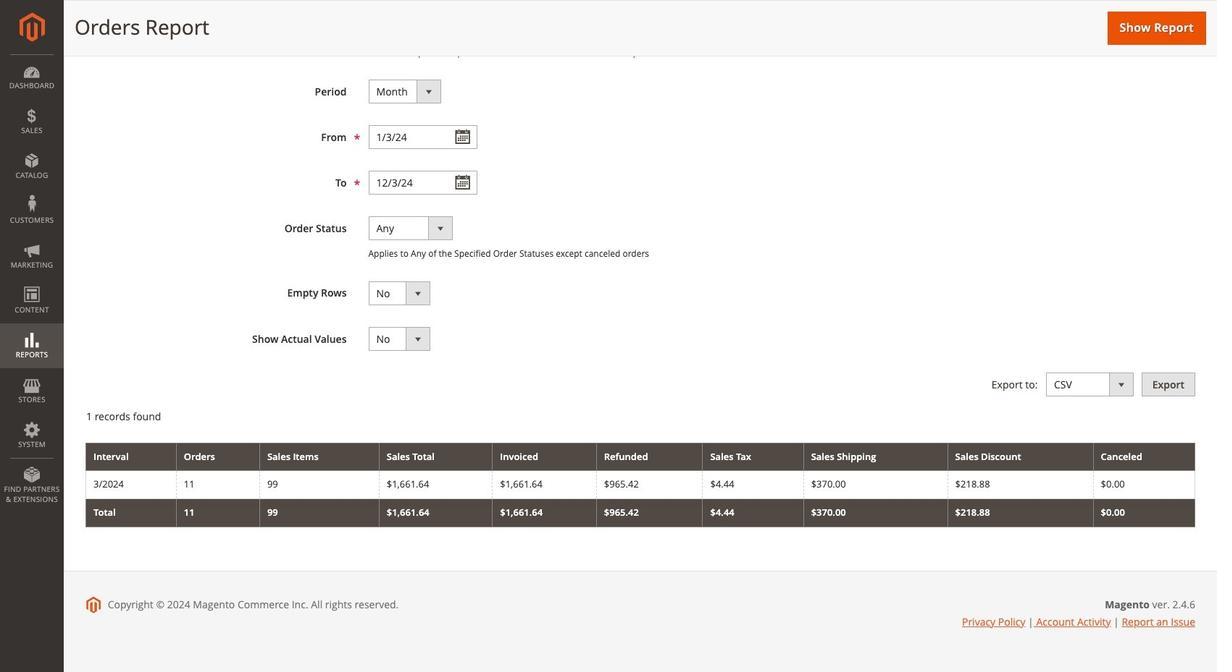 Task type: locate. For each thing, give the bounding box(es) containing it.
magento admin panel image
[[19, 12, 45, 42]]

menu bar
[[0, 54, 64, 512]]

None text field
[[368, 171, 477, 195]]

None text field
[[368, 126, 477, 149]]



